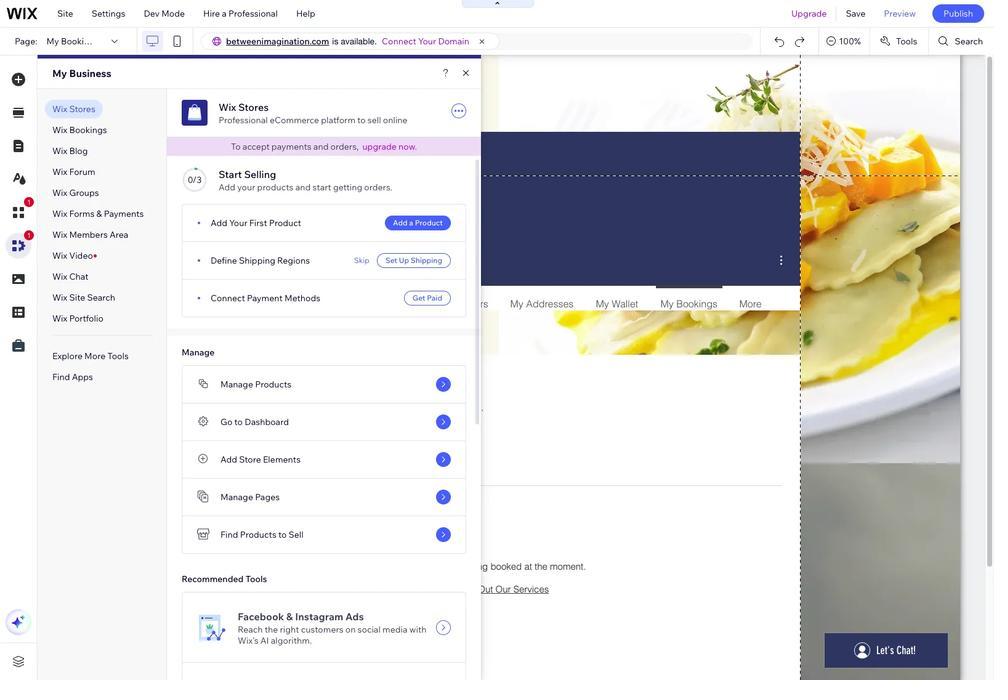 Task type: describe. For each thing, give the bounding box(es) containing it.
on
[[346, 624, 356, 635]]

add inside start selling add your products and start getting orders.
[[219, 182, 235, 193]]

wix blog
[[52, 145, 88, 157]]

and inside to accept payments and orders, upgrade now.
[[314, 141, 329, 152]]

0 horizontal spatial product
[[269, 218, 301, 229]]

add for add your first product
[[211, 218, 227, 229]]

hire a professional
[[203, 8, 278, 19]]

chat
[[69, 271, 89, 282]]

find for find products to sell
[[221, 529, 238, 540]]

apps
[[72, 372, 93, 383]]

bookings for my bookings
[[61, 36, 99, 47]]

wix video
[[52, 250, 93, 261]]

manage products
[[221, 379, 292, 390]]

upgrade
[[363, 141, 397, 152]]

wix's
[[238, 635, 259, 646]]

get paid
[[413, 293, 442, 303]]

algorithm.
[[271, 635, 312, 646]]

1 vertical spatial site
[[69, 292, 85, 303]]

wix forms & payments
[[52, 208, 144, 219]]

bookings for wix bookings
[[69, 124, 107, 136]]

shipping inside button
[[411, 256, 442, 265]]

the
[[265, 624, 278, 635]]

to inside wix stores professional ecommerce platform to sell online
[[358, 115, 366, 126]]

products for find
[[240, 529, 277, 540]]

sell
[[289, 529, 304, 540]]

forms
[[69, 208, 95, 219]]

groups
[[69, 187, 99, 198]]

wix for wix members area
[[52, 229, 67, 240]]

100%
[[839, 36, 861, 47]]

preview
[[884, 8, 916, 19]]

0 horizontal spatial shipping
[[239, 255, 275, 266]]

facebook & instagram ads reach the right customers on social media with wix's ai algorithm.
[[238, 610, 427, 646]]

get paid button
[[404, 291, 451, 306]]

wix for wix groups
[[52, 187, 67, 198]]

save
[[846, 8, 866, 19]]

2 1 button from the top
[[6, 230, 34, 259]]

1 1 button from the top
[[6, 197, 34, 226]]

go to dashboard
[[221, 417, 289, 428]]

blog
[[69, 145, 88, 157]]

business
[[69, 67, 111, 79]]

members
[[69, 229, 108, 240]]

& inside facebook & instagram ads reach the right customers on social media with wix's ai algorithm.
[[286, 610, 293, 623]]

wix for wix site search
[[52, 292, 67, 303]]

0 horizontal spatial &
[[96, 208, 102, 219]]

define
[[211, 255, 237, 266]]

a for product
[[409, 218, 413, 227]]

wix for wix forum
[[52, 166, 67, 177]]

dev
[[144, 8, 160, 19]]

wix site search
[[52, 292, 115, 303]]

forum
[[69, 166, 95, 177]]

customers
[[301, 624, 344, 635]]

is
[[332, 36, 339, 46]]

add store elements
[[221, 454, 301, 465]]

wix for wix bookings
[[52, 124, 67, 136]]

find products to sell
[[221, 529, 304, 540]]

manage for manage
[[182, 347, 215, 358]]

2 vertical spatial to
[[278, 529, 287, 540]]

0 vertical spatial site
[[57, 8, 73, 19]]

1 vertical spatial connect
[[211, 293, 245, 304]]

1 for second 1 button from the bottom
[[27, 198, 31, 206]]

to accept payments and orders, upgrade now.
[[231, 141, 417, 152]]

0/3
[[188, 174, 202, 185]]

set up shipping button
[[377, 253, 451, 268]]

domain
[[438, 36, 470, 47]]

publish button
[[933, 4, 985, 23]]

wix for wix stores
[[52, 104, 67, 115]]

upgrade
[[792, 8, 827, 19]]

accept
[[243, 141, 270, 152]]

start
[[313, 182, 331, 193]]

payments
[[104, 208, 144, 219]]

manage for manage products
[[221, 379, 253, 390]]

mode
[[162, 8, 185, 19]]

video
[[69, 250, 93, 261]]

wix for wix blog
[[52, 145, 67, 157]]

define shipping regions
[[211, 255, 310, 266]]

dashboard
[[245, 417, 289, 428]]

facebook
[[238, 610, 284, 623]]

add a product
[[393, 218, 443, 227]]

stores for wix stores professional ecommerce platform to sell online
[[238, 101, 269, 113]]

payments
[[272, 141, 312, 152]]

online
[[383, 115, 408, 126]]

wix for wix video
[[52, 250, 67, 261]]

add a product button
[[385, 216, 451, 230]]

skip
[[354, 256, 370, 265]]

wix for wix chat
[[52, 271, 67, 282]]

professional for stores
[[219, 115, 268, 126]]

start selling add your products and start getting orders.
[[219, 168, 393, 193]]

search button
[[929, 28, 995, 55]]

first
[[249, 218, 267, 229]]

tools button
[[871, 28, 929, 55]]

my for my business
[[52, 67, 67, 79]]

1 vertical spatial tools
[[107, 351, 129, 362]]

set up shipping
[[386, 256, 442, 265]]

paid
[[427, 293, 442, 303]]

product inside add a product button
[[415, 218, 443, 227]]

search inside button
[[955, 36, 983, 47]]

100% button
[[820, 28, 870, 55]]

wix members area
[[52, 229, 128, 240]]

wix chat
[[52, 271, 89, 282]]

available.
[[341, 36, 377, 46]]

and inside start selling add your products and start getting orders.
[[296, 182, 311, 193]]

selling
[[244, 168, 276, 181]]

media
[[383, 624, 408, 635]]

products for manage
[[255, 379, 292, 390]]



Task type: vqa. For each thing, say whether or not it's contained in the screenshot.
the 'Wix Members Area logo'
no



Task type: locate. For each thing, give the bounding box(es) containing it.
social
[[358, 624, 381, 635]]

1
[[27, 198, 31, 206], [27, 232, 31, 239]]

1 vertical spatial and
[[296, 182, 311, 193]]

1 1 from the top
[[27, 198, 31, 206]]

1 vertical spatial 1 button
[[6, 230, 34, 259]]

1 vertical spatial to
[[235, 417, 243, 428]]

1 horizontal spatial shipping
[[411, 256, 442, 265]]

products up dashboard
[[255, 379, 292, 390]]

1 vertical spatial products
[[240, 529, 277, 540]]

find left apps
[[52, 372, 70, 383]]

portfolio
[[69, 313, 103, 324]]

0 vertical spatial connect
[[382, 36, 416, 47]]

add up define
[[211, 218, 227, 229]]

0/3 progress bar
[[182, 167, 208, 193]]

0 vertical spatial tools
[[897, 36, 918, 47]]

shipping right define
[[239, 255, 275, 266]]

wix portfolio
[[52, 313, 103, 324]]

your left first
[[229, 218, 248, 229]]

set
[[386, 256, 397, 265]]

0 vertical spatial manage
[[182, 347, 215, 358]]

orders.
[[364, 182, 393, 193]]

preview button
[[875, 0, 926, 27]]

find down manage pages
[[221, 529, 238, 540]]

manage pages
[[221, 492, 280, 503]]

wix left 'blog'
[[52, 145, 67, 157]]

0 vertical spatial bookings
[[61, 36, 99, 47]]

now.
[[399, 141, 417, 152]]

wix for wix portfolio
[[52, 313, 67, 324]]

area
[[110, 229, 128, 240]]

add down start
[[219, 182, 235, 193]]

start
[[219, 168, 242, 181]]

my for my bookings
[[47, 36, 59, 47]]

0 vertical spatial your
[[418, 36, 436, 47]]

ecommerce
[[270, 115, 319, 126]]

1 vertical spatial 1
[[27, 232, 31, 239]]

1 vertical spatial professional
[[219, 115, 268, 126]]

wix left video
[[52, 250, 67, 261]]

wix stores
[[52, 104, 95, 115]]

and left orders,
[[314, 141, 329, 152]]

reach
[[238, 624, 263, 635]]

0 vertical spatial my
[[47, 36, 59, 47]]

0 vertical spatial a
[[222, 8, 227, 19]]

connect right "available."
[[382, 36, 416, 47]]

shipping
[[239, 255, 275, 266], [411, 256, 442, 265]]

manage
[[182, 347, 215, 358], [221, 379, 253, 390], [221, 492, 253, 503]]

more
[[84, 351, 106, 362]]

0 horizontal spatial find
[[52, 372, 70, 383]]

orders,
[[331, 141, 359, 152]]

site up my bookings
[[57, 8, 73, 19]]

1 horizontal spatial and
[[314, 141, 329, 152]]

1 horizontal spatial connect
[[382, 36, 416, 47]]

app_manager_wix_stores_tab_recommended_section_facebook_ads_title image
[[197, 613, 227, 642]]

publish
[[944, 8, 974, 19]]

wix down wix chat
[[52, 292, 67, 303]]

wix for wix forms & payments
[[52, 208, 67, 219]]

professional inside wix stores professional ecommerce platform to sell online
[[219, 115, 268, 126]]

1 horizontal spatial search
[[955, 36, 983, 47]]

add left store
[[221, 454, 237, 465]]

wix stores professional ecommerce platform to sell online
[[219, 101, 408, 126]]

0 vertical spatial 1
[[27, 198, 31, 206]]

1 horizontal spatial to
[[278, 529, 287, 540]]

1 vertical spatial find
[[221, 529, 238, 540]]

explore
[[52, 351, 83, 362]]

platform
[[321, 115, 356, 126]]

1 horizontal spatial tools
[[246, 574, 267, 585]]

1 vertical spatial your
[[229, 218, 248, 229]]

1 vertical spatial a
[[409, 218, 413, 227]]

product up set up shipping
[[415, 218, 443, 227]]

ads
[[346, 610, 364, 623]]

connect left payment
[[211, 293, 245, 304]]

wix for wix stores professional ecommerce platform to sell online
[[219, 101, 236, 113]]

wix bookings
[[52, 124, 107, 136]]

explore more tools
[[52, 351, 129, 362]]

sell
[[368, 115, 381, 126]]

0 vertical spatial search
[[955, 36, 983, 47]]

2 horizontal spatial to
[[358, 115, 366, 126]]

your left domain
[[418, 36, 436, 47]]

wix up wix blog
[[52, 124, 67, 136]]

manage for manage pages
[[221, 492, 253, 503]]

0 vertical spatial to
[[358, 115, 366, 126]]

bookings up 'blog'
[[69, 124, 107, 136]]

upgrade now. button
[[363, 141, 417, 152]]

recommended tools
[[182, 574, 267, 585]]

0 horizontal spatial connect
[[211, 293, 245, 304]]

0 vertical spatial &
[[96, 208, 102, 219]]

0 horizontal spatial search
[[87, 292, 115, 303]]

bookings
[[61, 36, 99, 47], [69, 124, 107, 136]]

1 vertical spatial my
[[52, 67, 67, 79]]

a inside button
[[409, 218, 413, 227]]

ai
[[260, 635, 269, 646]]

&
[[96, 208, 102, 219], [286, 610, 293, 623]]

wix left forum at the top of page
[[52, 166, 67, 177]]

add up up on the left
[[393, 218, 408, 227]]

products
[[257, 182, 294, 193]]

0 horizontal spatial to
[[235, 417, 243, 428]]

bookings up my business
[[61, 36, 99, 47]]

instagram
[[295, 610, 343, 623]]

payment
[[247, 293, 283, 304]]

dev mode
[[144, 8, 185, 19]]

methods
[[285, 293, 321, 304]]

stores inside wix stores professional ecommerce platform to sell online
[[238, 101, 269, 113]]

0 horizontal spatial tools
[[107, 351, 129, 362]]

tools up the facebook
[[246, 574, 267, 585]]

search
[[955, 36, 983, 47], [87, 292, 115, 303]]

2 vertical spatial tools
[[246, 574, 267, 585]]

1 vertical spatial &
[[286, 610, 293, 623]]

shipping right up on the left
[[411, 256, 442, 265]]

tools down preview
[[897, 36, 918, 47]]

is available. connect your domain
[[332, 36, 470, 47]]

save button
[[837, 0, 875, 27]]

2 1 from the top
[[27, 232, 31, 239]]

add your first product
[[211, 218, 301, 229]]

hire
[[203, 8, 220, 19]]

wix left forms
[[52, 208, 67, 219]]

go
[[221, 417, 233, 428]]

site up wix portfolio in the left top of the page
[[69, 292, 85, 303]]

0 vertical spatial 1 button
[[6, 197, 34, 226]]

professional for a
[[229, 8, 278, 19]]

search up "portfolio"
[[87, 292, 115, 303]]

2 horizontal spatial tools
[[897, 36, 918, 47]]

1 vertical spatial manage
[[221, 379, 253, 390]]

1 vertical spatial search
[[87, 292, 115, 303]]

1 horizontal spatial stores
[[238, 101, 269, 113]]

1 horizontal spatial a
[[409, 218, 413, 227]]

1 vertical spatial bookings
[[69, 124, 107, 136]]

wix inside wix stores professional ecommerce platform to sell online
[[219, 101, 236, 113]]

wix forum
[[52, 166, 95, 177]]

1 for 1st 1 button from the bottom of the page
[[27, 232, 31, 239]]

a for professional
[[222, 8, 227, 19]]

pages
[[255, 492, 280, 503]]

0 horizontal spatial your
[[229, 218, 248, 229]]

find apps
[[52, 372, 93, 383]]

1 horizontal spatial product
[[415, 218, 443, 227]]

0 horizontal spatial a
[[222, 8, 227, 19]]

settings
[[92, 8, 125, 19]]

add for add a product
[[393, 218, 408, 227]]

my business
[[52, 67, 111, 79]]

1 horizontal spatial your
[[418, 36, 436, 47]]

and left the start
[[296, 182, 311, 193]]

wix up wix video
[[52, 229, 67, 240]]

tools inside button
[[897, 36, 918, 47]]

search down the publish
[[955, 36, 983, 47]]

0 horizontal spatial and
[[296, 182, 311, 193]]

my bookings
[[47, 36, 99, 47]]

product right first
[[269, 218, 301, 229]]

get
[[413, 293, 426, 303]]

0 vertical spatial professional
[[229, 8, 278, 19]]

skip button
[[354, 253, 370, 268]]

find for find apps
[[52, 372, 70, 383]]

1 button
[[6, 197, 34, 226], [6, 230, 34, 259]]

wix right wix stores icon
[[219, 101, 236, 113]]

1 left wix groups
[[27, 198, 31, 206]]

my left "business"
[[52, 67, 67, 79]]

tools
[[897, 36, 918, 47], [107, 351, 129, 362], [246, 574, 267, 585]]

wix groups
[[52, 187, 99, 198]]

betweenimagination.com
[[226, 36, 329, 47]]

0 vertical spatial products
[[255, 379, 292, 390]]

professional up betweenimagination.com
[[229, 8, 278, 19]]

1 button left wix video
[[6, 230, 34, 259]]

products left sell
[[240, 529, 277, 540]]

stores
[[238, 101, 269, 113], [69, 104, 95, 115]]

my up my business
[[47, 36, 59, 47]]

a right the hire
[[222, 8, 227, 19]]

my
[[47, 36, 59, 47], [52, 67, 67, 79]]

1 button left wix groups
[[6, 197, 34, 226]]

add inside button
[[393, 218, 408, 227]]

professional up the to
[[219, 115, 268, 126]]

tools right more
[[107, 351, 129, 362]]

connect
[[382, 36, 416, 47], [211, 293, 245, 304]]

elements
[[263, 454, 301, 465]]

0 vertical spatial find
[[52, 372, 70, 383]]

regions
[[277, 255, 310, 266]]

wix left chat
[[52, 271, 67, 282]]

to
[[231, 141, 241, 152]]

2 vertical spatial manage
[[221, 492, 253, 503]]

& up right
[[286, 610, 293, 623]]

wix left "portfolio"
[[52, 313, 67, 324]]

wix left the groups
[[52, 187, 67, 198]]

add for add store elements
[[221, 454, 237, 465]]

1 horizontal spatial find
[[221, 529, 238, 540]]

wix up the wix bookings
[[52, 104, 67, 115]]

add
[[219, 182, 235, 193], [211, 218, 227, 229], [393, 218, 408, 227], [221, 454, 237, 465]]

stores for wix stores
[[69, 104, 95, 115]]

up
[[399, 256, 409, 265]]

& right forms
[[96, 208, 102, 219]]

1 left 'members' on the top left
[[27, 232, 31, 239]]

1 horizontal spatial &
[[286, 610, 293, 623]]

stores up the wix bookings
[[69, 104, 95, 115]]

getting
[[333, 182, 362, 193]]

0 vertical spatial and
[[314, 141, 329, 152]]

stores up accept
[[238, 101, 269, 113]]

0 horizontal spatial stores
[[69, 104, 95, 115]]

wix stores image
[[182, 100, 208, 126]]

right
[[280, 624, 299, 635]]

a up set up shipping
[[409, 218, 413, 227]]



